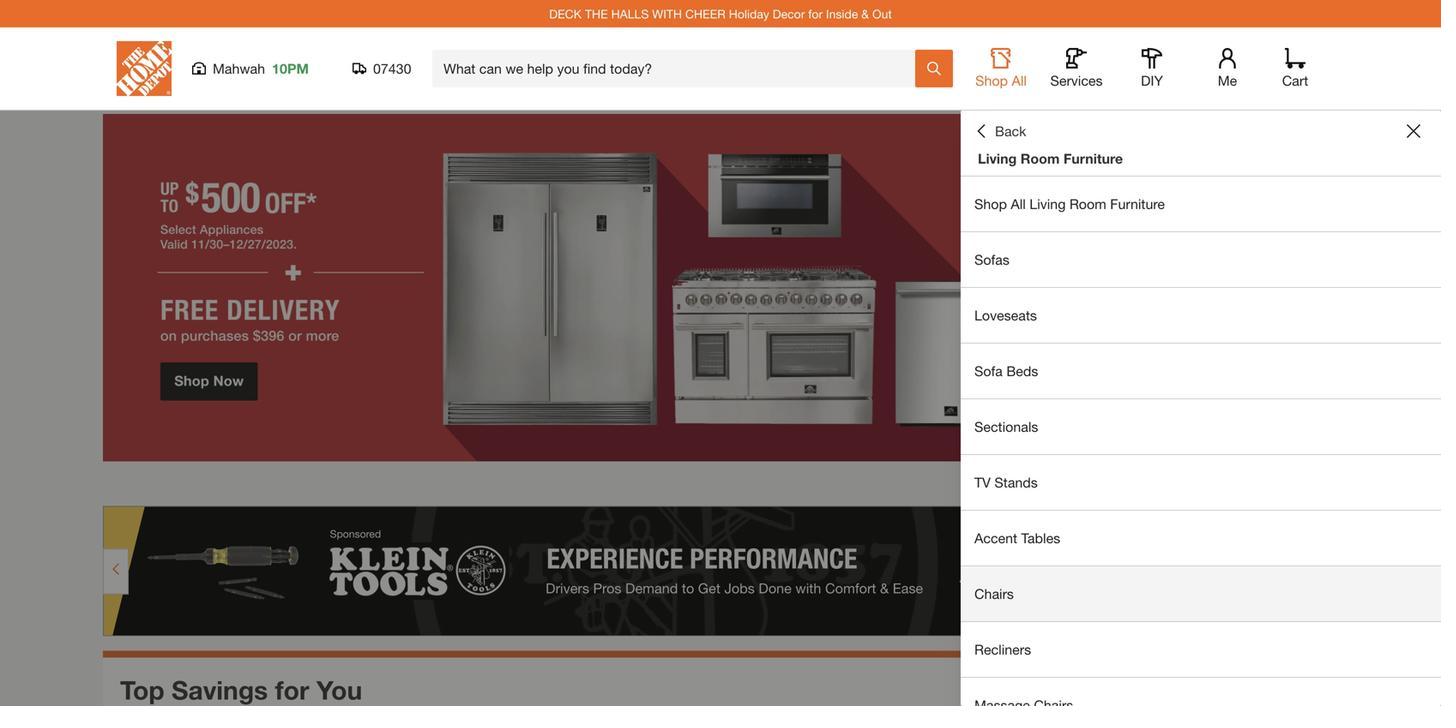 Task type: locate. For each thing, give the bounding box(es) containing it.
1 vertical spatial shop
[[975, 196, 1007, 212]]

1 vertical spatial for
[[275, 675, 309, 706]]

deck the halls with cheer holiday decor for inside & out
[[549, 7, 892, 21]]

loveseats
[[975, 308, 1037, 324]]

feedback link image
[[1418, 290, 1441, 383]]

1 horizontal spatial room
[[1070, 196, 1107, 212]]

shop
[[975, 72, 1008, 89], [975, 196, 1007, 212]]

me button
[[1200, 48, 1255, 89]]

0 vertical spatial living
[[978, 151, 1017, 167]]

furniture up "shop all living room furniture"
[[1064, 151, 1123, 167]]

top
[[120, 675, 164, 706]]

all inside 'menu'
[[1011, 196, 1026, 212]]

chairs link
[[961, 567, 1441, 622]]

you
[[317, 675, 362, 706]]

for
[[808, 7, 823, 21], [275, 675, 309, 706]]

sectionals
[[975, 419, 1038, 435]]

menu containing shop all living room furniture
[[961, 177, 1441, 707]]

mahwah 10pm
[[213, 60, 309, 77]]

mahwah
[[213, 60, 265, 77]]

10pm
[[272, 60, 309, 77]]

menu
[[961, 177, 1441, 707]]

accent tables link
[[961, 511, 1441, 566]]

furniture
[[1064, 151, 1123, 167], [1110, 196, 1165, 212]]

0 horizontal spatial room
[[1021, 151, 1060, 167]]

1 vertical spatial all
[[1011, 196, 1026, 212]]

services
[[1050, 72, 1103, 89]]

1 vertical spatial living
[[1030, 196, 1066, 212]]

for left you
[[275, 675, 309, 706]]

shop all living room furniture link
[[961, 177, 1441, 232]]

top savings for you
[[120, 675, 362, 706]]

out
[[872, 7, 892, 21]]

shop inside shop all button
[[975, 72, 1008, 89]]

0 vertical spatial shop
[[975, 72, 1008, 89]]

room down back
[[1021, 151, 1060, 167]]

room
[[1021, 151, 1060, 167], [1070, 196, 1107, 212]]

living down living room furniture
[[1030, 196, 1066, 212]]

0 vertical spatial for
[[808, 7, 823, 21]]

living
[[978, 151, 1017, 167], [1030, 196, 1066, 212]]

shop up sofas
[[975, 196, 1007, 212]]

tables
[[1021, 531, 1061, 547]]

halls
[[611, 7, 649, 21]]

cart link
[[1277, 48, 1314, 89]]

shop inside shop all living room furniture link
[[975, 196, 1007, 212]]

the home depot logo image
[[117, 41, 172, 96]]

0 vertical spatial furniture
[[1064, 151, 1123, 167]]

shop up the back button
[[975, 72, 1008, 89]]

shop all living room furniture
[[975, 196, 1165, 212]]

room down living room furniture
[[1070, 196, 1107, 212]]

with
[[652, 7, 682, 21]]

1 horizontal spatial living
[[1030, 196, 1066, 212]]

chairs
[[975, 586, 1014, 603]]

0 horizontal spatial for
[[275, 675, 309, 706]]

all
[[1012, 72, 1027, 89], [1011, 196, 1026, 212]]

all down living room furniture
[[1011, 196, 1026, 212]]

cheer
[[685, 7, 726, 21]]

sofa beds link
[[961, 344, 1441, 399]]

services button
[[1049, 48, 1104, 89]]

recliners
[[975, 642, 1031, 658]]

0 vertical spatial all
[[1012, 72, 1027, 89]]

living room furniture
[[978, 151, 1123, 167]]

for left inside
[[808, 7, 823, 21]]

all up back
[[1012, 72, 1027, 89]]

stands
[[995, 475, 1038, 491]]

furniture up sofas link
[[1110, 196, 1165, 212]]

shop for shop all living room furniture
[[975, 196, 1007, 212]]

1 vertical spatial room
[[1070, 196, 1107, 212]]

sectionals link
[[961, 400, 1441, 455]]

living down the back button
[[978, 151, 1017, 167]]

all inside button
[[1012, 72, 1027, 89]]



Task type: describe. For each thing, give the bounding box(es) containing it.
diy
[[1141, 72, 1163, 89]]

diy button
[[1125, 48, 1180, 89]]

image for  30nov2023-hp-bau-mw44-45-hero4-appliances image
[[103, 114, 1338, 462]]

sofa
[[975, 363, 1003, 380]]

sofa beds
[[975, 363, 1038, 380]]

07430 button
[[353, 60, 412, 77]]

loveseats link
[[961, 288, 1441, 343]]

beds
[[1007, 363, 1038, 380]]

shop all
[[975, 72, 1027, 89]]

all for shop all
[[1012, 72, 1027, 89]]

recliners link
[[961, 623, 1441, 678]]

cart
[[1282, 72, 1309, 89]]

0 vertical spatial room
[[1021, 151, 1060, 167]]

inside
[[826, 7, 858, 21]]

accent
[[975, 531, 1018, 547]]

back
[[995, 123, 1026, 139]]

drawer close image
[[1407, 124, 1421, 138]]

savings
[[172, 675, 268, 706]]

holiday
[[729, 7, 769, 21]]

1 horizontal spatial for
[[808, 7, 823, 21]]

shop for shop all
[[975, 72, 1008, 89]]

back button
[[975, 123, 1026, 140]]

all for shop all living room furniture
[[1011, 196, 1026, 212]]

deck the halls with cheer holiday decor for inside & out link
[[549, 7, 892, 21]]

accent tables
[[975, 531, 1061, 547]]

the
[[585, 7, 608, 21]]

shop all button
[[974, 48, 1029, 89]]

tv
[[975, 475, 991, 491]]

07430
[[373, 60, 411, 77]]

tv stands
[[975, 475, 1038, 491]]

tv stands link
[[961, 456, 1441, 510]]

0 horizontal spatial living
[[978, 151, 1017, 167]]

&
[[862, 7, 869, 21]]

living inside shop all living room furniture link
[[1030, 196, 1066, 212]]

1 vertical spatial furniture
[[1110, 196, 1165, 212]]

deck
[[549, 7, 582, 21]]

decor
[[773, 7, 805, 21]]

sofas
[[975, 252, 1010, 268]]

sofas link
[[961, 232, 1441, 287]]

me
[[1218, 72, 1237, 89]]

What can we help you find today? search field
[[444, 51, 915, 87]]



Task type: vqa. For each thing, say whether or not it's contained in the screenshot.
Living
yes



